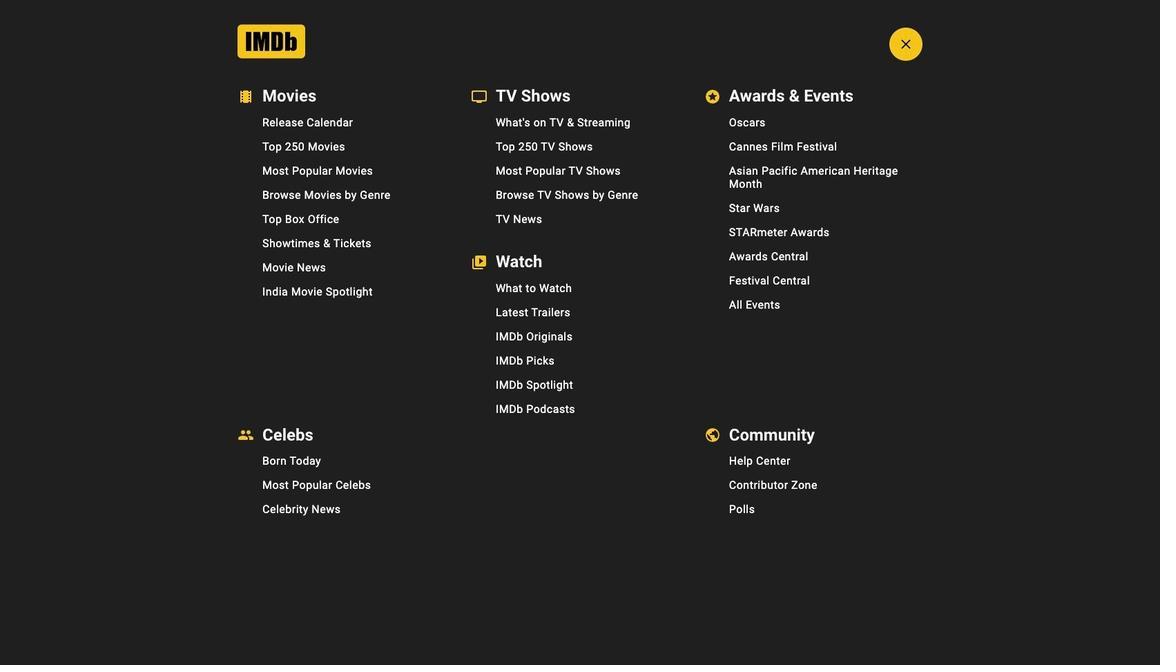 Task type: vqa. For each thing, say whether or not it's contained in the screenshot.
the right Production art image
yes



Task type: describe. For each thing, give the bounding box(es) containing it.
5 most anticipated summer movies of 2024 image
[[750, 7, 810, 97]]

poster image
[[733, 421, 1006, 575]]

20 people liked this video image
[[821, 171, 838, 184]]

20 people liked this video image
[[821, 173, 838, 184]]

five minutes of 'furiosa' image
[[144, 0, 730, 290]]

1 production art image from the left
[[155, 421, 427, 575]]

chevron right inline image
[[705, 88, 721, 105]]

longlegs image
[[750, 109, 810, 199]]



Task type: locate. For each thing, give the bounding box(es) containing it.
close navigation drawer image
[[898, 36, 915, 52]]

there are 7 reactions to this video from other people, primarily love it and appreciate emojis image
[[853, 169, 878, 186]]

furiosa: a mad max saga image
[[155, 170, 269, 338], [155, 170, 269, 338], [750, 211, 810, 301]]

0 horizontal spatial production art image
[[155, 421, 427, 575]]

1 horizontal spatial production art image
[[444, 421, 717, 575]]

menu
[[227, 110, 460, 304], [460, 110, 694, 231], [694, 110, 927, 317], [460, 276, 694, 421], [227, 449, 460, 522], [694, 449, 927, 522]]

2 production art image from the left
[[444, 421, 717, 575]]

production art image
[[155, 421, 427, 575], [444, 421, 717, 575]]

group
[[144, 0, 730, 338], [155, 170, 269, 338], [138, 421, 1006, 622], [155, 421, 427, 575], [444, 421, 717, 575], [733, 421, 1006, 575]]



